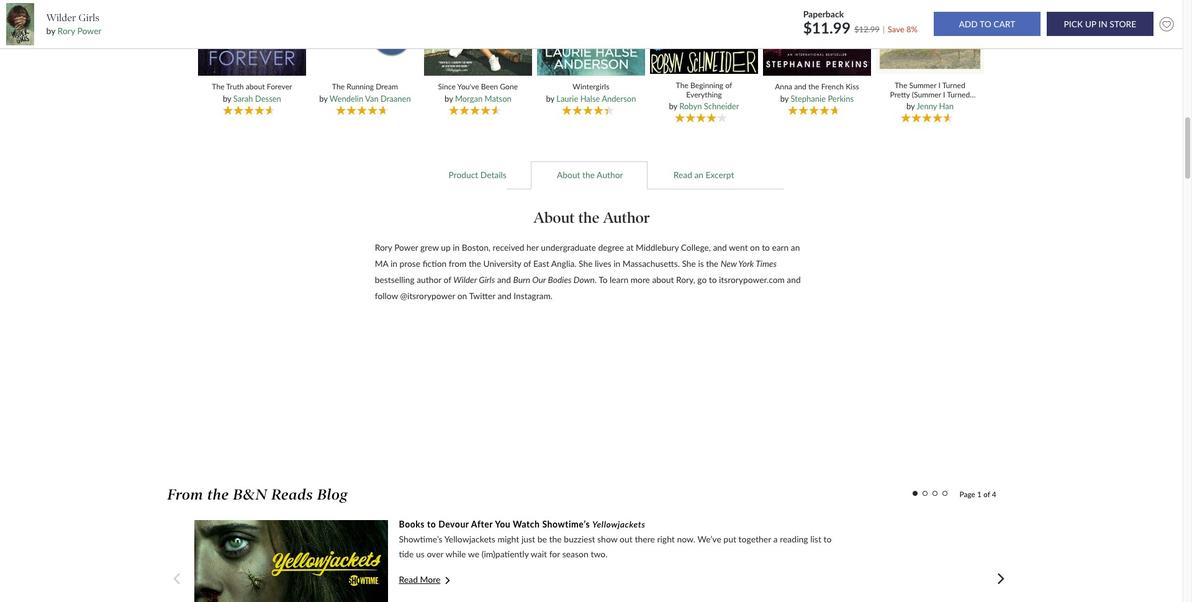 Task type: vqa. For each thing, say whether or not it's contained in the screenshot.


Task type: describe. For each thing, give the bounding box(es) containing it.
went
[[729, 242, 748, 253]]

save 8%
[[888, 24, 918, 34]]

university
[[483, 258, 521, 269]]

rory,
[[676, 274, 695, 285]]

tide
[[399, 549, 414, 559]]

of inside rory power grew up in boston, received her undergraduate degree at middlebury college, and went on to earn an ma in prose fiction from the university of east anglia. she lives in massachusetts. she is the
[[524, 258, 531, 269]]

2 horizontal spatial in
[[614, 258, 620, 269]]

everything
[[686, 90, 722, 99]]

from the b&n reads blog
[[167, 486, 348, 503]]

$11.99 $12.99
[[803, 18, 880, 36]]

beginning
[[690, 81, 723, 90]]

and down 'earn'
[[787, 274, 801, 285]]

girls inside wilder girls by rory power
[[79, 12, 99, 23]]

wendelin
[[330, 94, 363, 103]]

fiction
[[423, 258, 447, 269]]

burn
[[513, 274, 530, 285]]

stephanie perkins link
[[791, 94, 854, 103]]

more
[[631, 274, 650, 285]]

anna and the french kiss by stephanie perkins
[[775, 82, 859, 103]]

the beginning of everything by robyn schneider
[[669, 81, 739, 111]]

laurie
[[556, 94, 578, 103]]

we've
[[698, 534, 721, 544]]

grew
[[420, 242, 439, 253]]

over
[[427, 549, 444, 559]]

from
[[449, 258, 467, 269]]

read an excerpt link
[[648, 161, 759, 190]]

reading
[[780, 534, 808, 544]]

the for (summer
[[895, 81, 907, 90]]

the for robyn
[[676, 81, 689, 90]]

jenny
[[917, 101, 937, 111]]

1 vertical spatial turned
[[947, 90, 970, 99]]

(im)patiently
[[482, 549, 529, 559]]

matson
[[485, 94, 511, 103]]

twitter
[[469, 290, 495, 301]]

product
[[449, 170, 478, 180]]

wilder inside wilder girls by rory power
[[46, 12, 76, 23]]

the summer i turned pretty (summer i turned pretty series #1)
[[890, 81, 970, 109]]

4
[[992, 490, 996, 499]]

after
[[471, 519, 493, 529]]

to
[[599, 274, 608, 285]]

anna
[[775, 82, 792, 92]]

bestselling
[[375, 274, 415, 285]]

pretty down (summer
[[903, 99, 923, 109]]

itsrorypower.com
[[719, 274, 785, 285]]

anna and the french kiss element
[[761, 0, 876, 125]]

option containing books to devour after you watch showtime's
[[195, 518, 951, 602]]

wait
[[531, 549, 547, 559]]

together
[[739, 534, 771, 544]]

watch
[[513, 519, 540, 529]]

earn
[[772, 242, 789, 253]]

of right 1
[[984, 490, 990, 499]]

her
[[527, 242, 539, 253]]

0 horizontal spatial in
[[391, 258, 397, 269]]

tab list containing product details
[[174, 161, 1009, 190]]

excerpt
[[706, 170, 734, 180]]

books to devour after you watch showtime's yellowjackets showtime's yellowjackets might just be the buzziest show out there right now. we've put together a reading list to tide us over while we  (im)patiently wait for season two.
[[399, 519, 832, 559]]

0 vertical spatial about
[[557, 170, 580, 180]]

we
[[468, 549, 479, 559]]

might
[[498, 534, 519, 544]]

french
[[821, 82, 844, 92]]

@itsrorypower
[[400, 290, 455, 301]]

add to wishlist image
[[1157, 14, 1177, 34]]

.
[[595, 274, 597, 285]]

series
[[925, 99, 945, 109]]

wilder girls image
[[6, 3, 34, 45]]

undergraduate
[[541, 242, 596, 253]]

read an excerpt
[[674, 170, 734, 180]]

middlebury
[[636, 242, 679, 253]]

books
[[399, 519, 425, 529]]

read for read more
[[399, 575, 418, 585]]

the running dream element
[[309, 0, 424, 125]]

new
[[721, 258, 737, 269]]

put
[[724, 534, 736, 544]]

author
[[417, 274, 441, 285]]

girls inside new york times bestselling author of wilder girls and burn our bodies down
[[479, 274, 495, 285]]

an inside rory power grew up in boston, received her undergraduate degree at middlebury college, and went on to earn an ma in prose fiction from the university of east anglia. she lives in massachusetts. she is the
[[791, 242, 800, 253]]

ma
[[375, 258, 388, 269]]

kiss
[[846, 82, 859, 92]]

forever
[[267, 82, 292, 92]]

and right twitter
[[498, 290, 511, 301]]

and inside new york times bestselling author of wilder girls and burn our bodies down
[[497, 274, 511, 285]]

now.
[[677, 534, 695, 544]]

1
[[977, 490, 982, 499]]

wilder inside new york times bestselling author of wilder girls and burn our bodies down
[[453, 274, 477, 285]]

anderson
[[602, 94, 636, 103]]

1 vertical spatial showtime's
[[399, 534, 442, 544]]

about the author link
[[532, 161, 648, 190]]

bodies
[[548, 274, 572, 285]]

1 horizontal spatial i
[[943, 90, 945, 99]]

be
[[538, 534, 547, 544]]

times
[[756, 258, 777, 269]]

paperback
[[803, 8, 844, 19]]

while
[[446, 549, 466, 559]]

gone
[[500, 82, 518, 92]]

details
[[480, 170, 507, 180]]

product details link
[[423, 161, 532, 190]]

2 she from the left
[[682, 258, 696, 269]]

and inside anna and the french kiss by stephanie perkins
[[794, 82, 806, 92]]

about the author tab panel
[[366, 190, 818, 451]]

wintergirls link
[[545, 82, 637, 92]]

rory power link
[[58, 26, 102, 36]]

two.
[[591, 549, 608, 559]]

to inside rory power grew up in boston, received her undergraduate degree at middlebury college, and went on to earn an ma in prose fiction from the university of east anglia. she lives in massachusetts. she is the
[[762, 242, 770, 253]]

0 vertical spatial showtime's
[[542, 519, 590, 529]]

rory power grew up in boston, received her undergraduate degree at middlebury college, and went on to earn an ma in prose fiction from the university of east anglia. she lives in massachusetts. she is the
[[375, 242, 800, 269]]

right
[[657, 534, 675, 544]]

of inside the beginning of everything by robyn schneider
[[725, 81, 732, 90]]

truth
[[226, 82, 244, 92]]

by jenny han
[[906, 101, 954, 111]]



Task type: locate. For each thing, give the bounding box(es) containing it.
learn
[[610, 274, 628, 285]]

on inside . to learn more about rory, go to itsrorypower.com and follow @itsrorypower on twitter and instagram.
[[457, 290, 467, 301]]

of right author
[[444, 274, 451, 285]]

she
[[579, 258, 593, 269], [682, 258, 696, 269]]

out
[[620, 534, 633, 544]]

1 horizontal spatial in
[[453, 242, 460, 253]]

1 horizontal spatial she
[[682, 258, 696, 269]]

1 horizontal spatial an
[[791, 242, 800, 253]]

tab panel
[[0, 190, 375, 441]]

yellowjackets
[[592, 519, 645, 529], [444, 534, 495, 544]]

and inside rory power grew up in boston, received her undergraduate degree at middlebury college, and went on to earn an ma in prose fiction from the university of east anglia. she lives in massachusetts. she is the
[[713, 242, 727, 253]]

our
[[532, 274, 546, 285]]

since you've been gone by morgan matson
[[438, 82, 518, 103]]

and
[[794, 82, 806, 92], [713, 242, 727, 253], [497, 274, 511, 285], [787, 274, 801, 285], [498, 290, 511, 301]]

stephanie
[[791, 94, 826, 103]]

in right lives
[[614, 258, 620, 269]]

been
[[481, 82, 498, 92]]

by left robyn
[[669, 101, 677, 111]]

the inside tab list
[[582, 170, 595, 180]]

0 vertical spatial i
[[938, 81, 941, 90]]

by inside wintergirls by laurie halse anderson
[[546, 94, 554, 103]]

b&n reads blog
[[233, 486, 348, 503]]

the for sarah
[[212, 82, 225, 92]]

0 vertical spatial power
[[77, 26, 102, 36]]

the
[[808, 82, 819, 92], [582, 170, 595, 180], [578, 208, 599, 226], [469, 258, 481, 269], [706, 258, 718, 269], [207, 486, 229, 503], [549, 534, 562, 544]]

by inside 'the summer i turned pretty (summer i turned pretty series #1)' element
[[906, 101, 915, 111]]

by inside the beginning of everything by robyn schneider
[[669, 101, 677, 111]]

0 horizontal spatial power
[[77, 26, 102, 36]]

since you've been gone link
[[432, 82, 524, 92]]

by left rory power link
[[46, 26, 55, 36]]

about inside tab panel
[[534, 208, 575, 226]]

you
[[495, 519, 511, 529]]

on left twitter
[[457, 290, 467, 301]]

to inside . to learn more about rory, go to itsrorypower.com and follow @itsrorypower on twitter and instagram.
[[709, 274, 717, 285]]

and up new
[[713, 242, 727, 253]]

about inside . to learn more about rory, go to itsrorypower.com and follow @itsrorypower on twitter and instagram.
[[652, 274, 674, 285]]

down
[[574, 274, 595, 285]]

showtime's up us
[[399, 534, 442, 544]]

in right up
[[453, 242, 460, 253]]

the up robyn
[[676, 81, 689, 90]]

about the author inside tab list
[[557, 170, 623, 180]]

read inside read an excerpt link
[[674, 170, 692, 180]]

1 horizontal spatial on
[[750, 242, 760, 253]]

read for read an excerpt
[[674, 170, 692, 180]]

power inside rory power grew up in boston, received her undergraduate degree at middlebury college, and went on to earn an ma in prose fiction from the university of east anglia. she lives in massachusetts. she is the
[[394, 242, 418, 253]]

the up the wendelin
[[332, 82, 345, 92]]

to right go on the right top of the page
[[709, 274, 717, 285]]

1 vertical spatial about the author
[[534, 208, 650, 226]]

1 vertical spatial on
[[457, 290, 467, 301]]

by inside anna and the french kiss by stephanie perkins
[[780, 94, 789, 103]]

0 horizontal spatial about
[[246, 82, 265, 92]]

#1)
[[946, 99, 957, 109]]

1 horizontal spatial wilder
[[453, 274, 477, 285]]

girls
[[79, 12, 99, 23], [479, 274, 495, 285]]

yellowjackets up out on the right of the page
[[592, 519, 645, 529]]

0 horizontal spatial girls
[[79, 12, 99, 23]]

jenny han link
[[917, 101, 954, 111]]

the truth about forever link
[[206, 82, 298, 92]]

since you've been gone element
[[424, 0, 537, 125]]

by down since
[[445, 94, 453, 103]]

since
[[438, 82, 456, 92]]

0 vertical spatial rory
[[58, 26, 75, 36]]

read more
[[399, 575, 441, 585]]

the left summer
[[895, 81, 907, 90]]

1 vertical spatial about
[[652, 274, 674, 285]]

0 vertical spatial wilder
[[46, 12, 76, 23]]

for
[[549, 549, 560, 559]]

1 she from the left
[[579, 258, 593, 269]]

draanen
[[381, 94, 411, 103]]

product details
[[449, 170, 507, 180]]

1 vertical spatial yellowjackets
[[444, 534, 495, 544]]

by inside the truth about forever by sarah dessen
[[223, 94, 231, 103]]

the beginning of everything link
[[658, 81, 750, 99]]

0 vertical spatial girls
[[79, 12, 99, 23]]

i
[[938, 81, 941, 90], [943, 90, 945, 99]]

about up sarah dessen 'link'
[[246, 82, 265, 92]]

the inside anna and the french kiss by stephanie perkins
[[808, 82, 819, 92]]

by left laurie
[[546, 94, 554, 103]]

the summer i turned pretty (summer i turned pretty series #1) link
[[884, 81, 976, 109]]

dessen
[[255, 94, 281, 103]]

0 horizontal spatial read
[[399, 575, 418, 585]]

the truth about forever element
[[196, 0, 311, 125]]

about the author inside tab panel
[[534, 208, 650, 226]]

1 vertical spatial author
[[603, 208, 650, 226]]

0 vertical spatial author
[[597, 170, 623, 180]]

wilder up rory power link
[[46, 12, 76, 23]]

i up (summer
[[938, 81, 941, 90]]

instagram.
[[514, 290, 553, 301]]

0 vertical spatial yellowjackets
[[592, 519, 645, 529]]

about inside the truth about forever by sarah dessen
[[246, 82, 265, 92]]

devour
[[438, 519, 469, 529]]

an inside tab list
[[694, 170, 703, 180]]

rory inside rory power grew up in boston, received her undergraduate degree at middlebury college, and went on to earn an ma in prose fiction from the university of east anglia. she lives in massachusetts. she is the
[[375, 242, 392, 253]]

morgan
[[455, 94, 483, 103]]

i up han
[[943, 90, 945, 99]]

author inside tab panel
[[603, 208, 650, 226]]

0 horizontal spatial yellowjackets
[[444, 534, 495, 544]]

van
[[365, 94, 379, 103]]

the inside the running dream by wendelin van draanen
[[332, 82, 345, 92]]

0 horizontal spatial on
[[457, 290, 467, 301]]

han
[[939, 101, 954, 111]]

she up down
[[579, 258, 593, 269]]

by inside since you've been gone by morgan matson
[[445, 94, 453, 103]]

the inside the summer i turned pretty (summer i turned pretty series #1)
[[895, 81, 907, 90]]

1 vertical spatial about
[[534, 208, 575, 226]]

1 vertical spatial power
[[394, 242, 418, 253]]

the for van
[[332, 82, 345, 92]]

up
[[441, 242, 451, 253]]

running
[[347, 82, 374, 92]]

by down truth
[[223, 94, 231, 103]]

dream
[[376, 82, 398, 92]]

1 horizontal spatial showtime's
[[542, 519, 590, 529]]

1 horizontal spatial read
[[674, 170, 692, 180]]

on right went
[[750, 242, 760, 253]]

summer
[[909, 81, 937, 90]]

the running dream by wendelin van draanen
[[319, 82, 411, 103]]

1 vertical spatial wilder
[[453, 274, 477, 285]]

about down massachusetts. in the right of the page
[[652, 274, 674, 285]]

author
[[597, 170, 623, 180], [603, 208, 650, 226]]

an right 'earn'
[[791, 242, 800, 253]]

wilder down from
[[453, 274, 477, 285]]

read
[[674, 170, 692, 180], [399, 575, 418, 585]]

of right beginning
[[725, 81, 732, 90]]

of inside new york times bestselling author of wilder girls and burn our bodies down
[[444, 274, 451, 285]]

you've
[[457, 82, 479, 92]]

by down anna
[[780, 94, 789, 103]]

an left excerpt
[[694, 170, 703, 180]]

wilder
[[46, 12, 76, 23], [453, 274, 477, 285]]

1 horizontal spatial about
[[652, 274, 674, 285]]

halse
[[580, 94, 600, 103]]

the left truth
[[212, 82, 225, 92]]

pretty down summer
[[890, 90, 910, 99]]

by left the wendelin
[[319, 94, 328, 103]]

wintergirls element
[[535, 0, 650, 125]]

the summer i turned pretty (summer i turned pretty series #1) element
[[874, 0, 989, 125]]

girls up rory power link
[[79, 12, 99, 23]]

pretty
[[890, 90, 910, 99], [903, 99, 923, 109]]

about
[[557, 170, 580, 180], [534, 208, 575, 226]]

go
[[697, 274, 707, 285]]

at
[[626, 242, 634, 253]]

read left excerpt
[[674, 170, 692, 180]]

she left is
[[682, 258, 696, 269]]

in right ma
[[391, 258, 397, 269]]

1 vertical spatial an
[[791, 242, 800, 253]]

about
[[246, 82, 265, 92], [652, 274, 674, 285]]

0 horizontal spatial she
[[579, 258, 593, 269]]

tab list
[[174, 161, 1009, 190]]

0 vertical spatial about the author
[[557, 170, 623, 180]]

the inside books to devour after you watch showtime's yellowjackets showtime's yellowjackets might just be the buzziest show out there right now. we've put together a reading list to tide us over while we  (im)patiently wait for season two.
[[549, 534, 562, 544]]

just
[[521, 534, 535, 544]]

1 horizontal spatial yellowjackets
[[592, 519, 645, 529]]

of
[[725, 81, 732, 90], [524, 258, 531, 269], [444, 274, 451, 285], [984, 490, 990, 499]]

college,
[[681, 242, 711, 253]]

to right books
[[427, 519, 436, 529]]

1 vertical spatial read
[[399, 575, 418, 585]]

power inside wilder girls by rory power
[[77, 26, 102, 36]]

0 horizontal spatial showtime's
[[399, 534, 442, 544]]

1 vertical spatial girls
[[479, 274, 495, 285]]

and down university
[[497, 274, 511, 285]]

0 vertical spatial an
[[694, 170, 703, 180]]

from
[[167, 486, 203, 503]]

0 horizontal spatial an
[[694, 170, 703, 180]]

the inside the truth about forever by sarah dessen
[[212, 82, 225, 92]]

in
[[453, 242, 460, 253], [391, 258, 397, 269], [614, 258, 620, 269]]

to left 'earn'
[[762, 242, 770, 253]]

rory right wilder girls image
[[58, 26, 75, 36]]

showtime's up buzziest
[[542, 519, 590, 529]]

showtime's
[[542, 519, 590, 529], [399, 534, 442, 544]]

1 horizontal spatial girls
[[479, 274, 495, 285]]

1 horizontal spatial power
[[394, 242, 418, 253]]

0 horizontal spatial i
[[938, 81, 941, 90]]

0 vertical spatial about
[[246, 82, 265, 92]]

by left jenny
[[906, 101, 915, 111]]

the beginning of everything element
[[648, 0, 763, 125]]

by inside the running dream by wendelin van draanen
[[319, 94, 328, 103]]

by
[[46, 26, 55, 36], [223, 94, 231, 103], [319, 94, 328, 103], [445, 94, 453, 103], [546, 94, 554, 103], [780, 94, 789, 103], [669, 101, 677, 111], [906, 101, 915, 111]]

1 vertical spatial i
[[943, 90, 945, 99]]

books to devour after you watch showtime's <i>yellowjackets</i> image
[[195, 520, 388, 602]]

1 vertical spatial rory
[[375, 242, 392, 253]]

east
[[533, 258, 549, 269]]

lives
[[595, 258, 611, 269]]

wintergirls by laurie halse anderson
[[546, 82, 636, 103]]

yellowjackets up we
[[444, 534, 495, 544]]

page
[[960, 490, 975, 499]]

0 vertical spatial turned
[[942, 81, 965, 90]]

read left more
[[399, 575, 418, 585]]

rory inside wilder girls by rory power
[[58, 26, 75, 36]]

and up stephanie at top right
[[794, 82, 806, 92]]

to right list
[[824, 534, 832, 544]]

us
[[416, 549, 425, 559]]

the truth about forever by sarah dessen
[[212, 82, 292, 103]]

0 horizontal spatial rory
[[58, 26, 75, 36]]

girls up twitter
[[479, 274, 495, 285]]

0 vertical spatial on
[[750, 242, 760, 253]]

wilder girls by rory power
[[46, 12, 102, 36]]

None submit
[[934, 12, 1041, 36], [1047, 12, 1154, 36], [934, 12, 1041, 36], [1047, 12, 1154, 36]]

prose
[[400, 258, 420, 269]]

by inside wilder girls by rory power
[[46, 26, 55, 36]]

list
[[810, 534, 821, 544]]

0 horizontal spatial wilder
[[46, 12, 76, 23]]

option
[[195, 518, 951, 602]]

wintergirls
[[573, 82, 609, 92]]

the inside the beginning of everything by robyn schneider
[[676, 81, 689, 90]]

0 vertical spatial read
[[674, 170, 692, 180]]

since you've been gone image
[[424, 0, 533, 76]]

1 horizontal spatial rory
[[375, 242, 392, 253]]

sarah
[[233, 94, 253, 103]]

buzziest
[[564, 534, 595, 544]]

rory up ma
[[375, 242, 392, 253]]

on inside rory power grew up in boston, received her undergraduate degree at middlebury college, and went on to earn an ma in prose fiction from the university of east anglia. she lives in massachusetts. she is the
[[750, 242, 760, 253]]

of left east
[[524, 258, 531, 269]]

is
[[698, 258, 704, 269]]

an
[[694, 170, 703, 180], [791, 242, 800, 253]]



